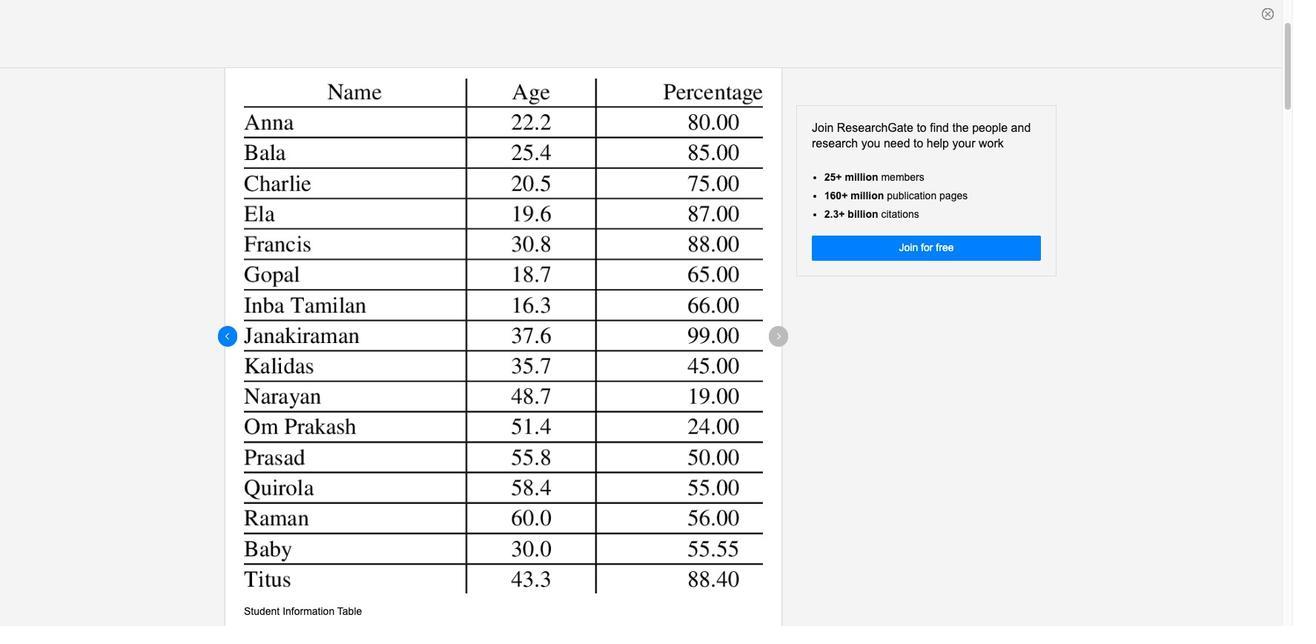 Task type: describe. For each thing, give the bounding box(es) containing it.
0 vertical spatial million
[[845, 171, 879, 183]]

your
[[953, 137, 976, 150]]

need
[[884, 137, 911, 150]]

people
[[973, 122, 1008, 134]]

table
[[337, 606, 362, 618]]

join for free link
[[812, 236, 1041, 261]]

25+ million members 160+ million publication pages 2.3+ billion citations
[[825, 171, 968, 220]]

work
[[979, 137, 1004, 150]]

1 vertical spatial million
[[851, 190, 884, 202]]

find
[[930, 122, 949, 134]]

pages
[[940, 190, 968, 202]]

members
[[882, 171, 925, 183]]

join for join researchgate to find the people and research you need to help your work
[[812, 122, 834, 134]]

join researchgate to find the people and research you need to help your work
[[812, 122, 1031, 150]]

1 vertical spatial to
[[914, 137, 924, 150]]

publication
[[887, 190, 937, 202]]



Task type: locate. For each thing, give the bounding box(es) containing it.
citations
[[882, 208, 920, 220]]

to
[[917, 122, 927, 134], [914, 137, 924, 150]]

2.3+
[[825, 208, 845, 220]]

student
[[244, 606, 280, 618]]

join for free
[[899, 242, 954, 254]]

join researchgate to find the people and research you need to help your work main content
[[0, 3, 1282, 627]]

you
[[862, 137, 881, 150]]

1 horizontal spatial join
[[899, 242, 918, 254]]

million right 25+
[[845, 171, 879, 183]]

join up research
[[812, 122, 834, 134]]

0 horizontal spatial join
[[812, 122, 834, 134]]

student information table
[[244, 606, 362, 618]]

join for join for free
[[899, 242, 918, 254]]

researchgate
[[837, 122, 914, 134]]

to left find
[[917, 122, 927, 134]]

join inside join researchgate to find the people and research you need to help your work
[[812, 122, 834, 134]]

billion
[[848, 208, 879, 220]]

free
[[936, 242, 954, 254]]

help
[[927, 137, 949, 150]]

information
[[283, 606, 335, 618]]

1 vertical spatial join
[[899, 242, 918, 254]]

0 vertical spatial to
[[917, 122, 927, 134]]

0 vertical spatial join
[[812, 122, 834, 134]]

the
[[953, 122, 969, 134]]

join left for
[[899, 242, 918, 254]]

million up billion
[[851, 190, 884, 202]]

25+
[[825, 171, 842, 183]]

student information table image
[[244, 79, 763, 594]]

to left help
[[914, 137, 924, 150]]

join
[[812, 122, 834, 134], [899, 242, 918, 254]]

research
[[812, 137, 858, 150]]

160+
[[825, 190, 848, 202]]

for
[[921, 242, 933, 254]]

million
[[845, 171, 879, 183], [851, 190, 884, 202]]

and
[[1011, 122, 1031, 134]]



Task type: vqa. For each thing, say whether or not it's contained in the screenshot.
composition
no



